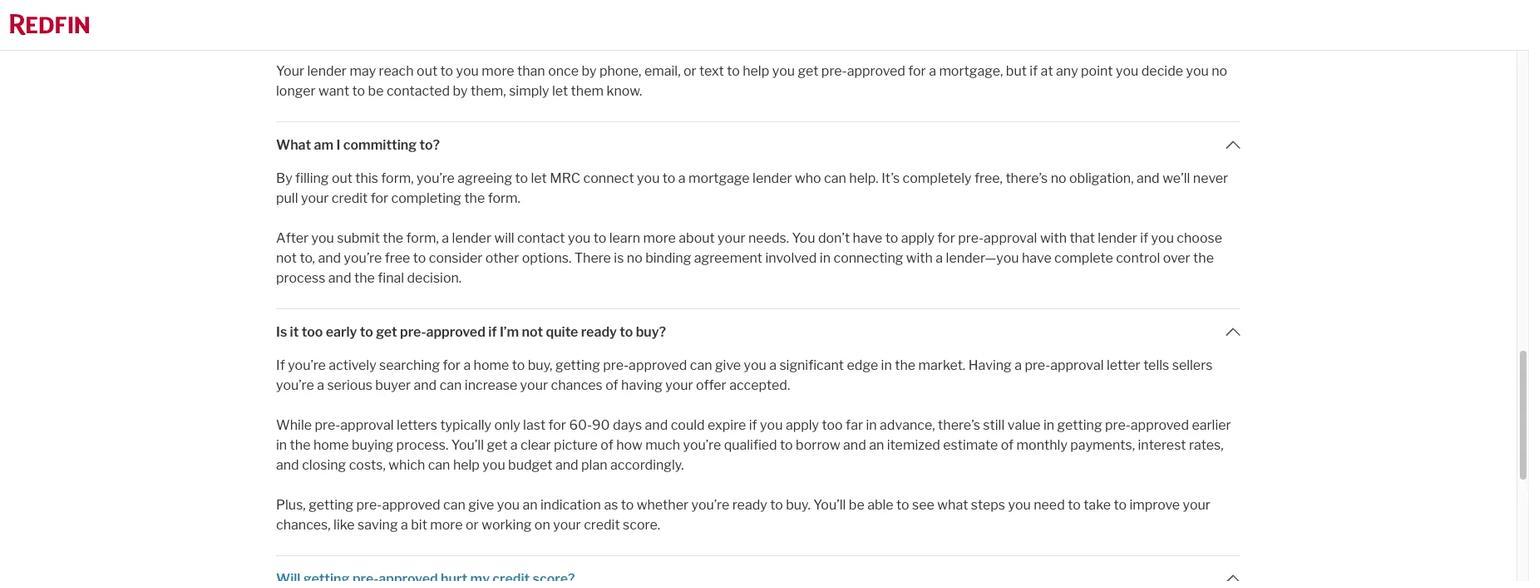 Task type: describe. For each thing, give the bounding box(es) containing it.
mortgage,
[[939, 63, 1003, 79]]

0 vertical spatial with
[[1040, 230, 1067, 246]]

actively
[[329, 357, 376, 373]]

more inside after you submit the form, a lender will contact you to learn more about your needs. you don't have to apply for pre-approval with that lender if you choose not to, and you're free to consider other options. there is no binding agreement involved in connecting with a lender—you have complete control over the process and the final decision.
[[643, 230, 676, 246]]

you're inside after you submit the form, a lender will contact you to learn more about your needs. you don't have to apply for pre-approval with that lender if you choose not to, and you're free to consider other options. there is no binding agreement involved in connecting with a lender—you have complete control over the process and the final decision.
[[344, 250, 382, 266]]

the inside if you're actively searching for a home to buy, getting pre-approved can give you a significant edge in the market. having a pre-approval letter tells sellers you're a serious buyer and can increase your chances of having your offer accepted.
[[895, 357, 916, 373]]

0 vertical spatial by
[[582, 63, 597, 79]]

free,
[[975, 170, 1003, 186]]

if inside the your lender may reach out to you more than once by phone, email, or text to help you get pre-approved for a mortgage, but if at any point you decide you no longer want to be contacted by them, simply let them know.
[[1030, 63, 1038, 79]]

earlier
[[1192, 417, 1232, 433]]

expire
[[708, 417, 746, 433]]

only
[[494, 417, 520, 433]]

or inside the your lender may reach out to you more than once by phone, email, or text to help you get pre-approved for a mortgage, but if at any point you decide you no longer want to be contacted by them, simply let them know.
[[684, 63, 697, 79]]

completely
[[903, 170, 972, 186]]

more inside the your lender may reach out to you more than once by phone, email, or text to help you get pre-approved for a mortgage, but if at any point you decide you no longer want to be contacted by them, simply let them know.
[[482, 63, 515, 79]]

and inside by filling out this form, you're agreeing to let mrc connect you to a mortgage lender who can help. it's completely free, there's no obligation, and we'll never pull your credit for completing the form.
[[1137, 170, 1160, 186]]

closing
[[302, 457, 346, 473]]

agreeing
[[458, 170, 512, 186]]

approved inside if you're actively searching for a home to buy, getting pre-approved can give you a significant edge in the market. having a pre-approval letter tells sellers you're a serious buyer and can increase your chances of having your offer accepted.
[[629, 357, 687, 373]]

of inside if you're actively searching for a home to buy, getting pre-approved can give you a significant edge in the market. having a pre-approval letter tells sellers you're a serious buyer and can increase your chances of having your offer accepted.
[[606, 377, 619, 393]]

you inside by filling out this form, you're agreeing to let mrc connect you to a mortgage lender who can help. it's completely free, there's no obligation, and we'll never pull your credit for completing the form.
[[637, 170, 660, 186]]

is it too early to get pre-approved if i'm not quite ready to buy? button
[[276, 309, 1241, 356]]

who
[[795, 170, 821, 186]]

to down may
[[352, 83, 365, 99]]

binding
[[646, 250, 691, 266]]

ready inside dropdown button
[[581, 324, 617, 340]]

if
[[276, 357, 285, 373]]

be inside plus, getting pre-approved can give you an indication as to whether you're ready to buy. you'll be able to see what steps you need to take to improve your chances, like saving a bit more or working on your credit score.
[[849, 497, 865, 513]]

which
[[389, 457, 425, 473]]

you up qualified
[[760, 417, 783, 433]]

steps
[[971, 497, 1006, 513]]

serious
[[327, 377, 373, 393]]

and inside if you're actively searching for a home to buy, getting pre-approved can give you a significant edge in the market. having a pre-approval letter tells sellers you're a serious buyer and can increase your chances of having your offer accepted.
[[414, 377, 437, 393]]

itemized
[[887, 437, 941, 453]]

a up 'consider'
[[442, 230, 449, 246]]

process.
[[396, 437, 449, 453]]

your down buy,
[[520, 377, 548, 393]]

much
[[646, 437, 680, 453]]

typically
[[440, 417, 492, 433]]

getting inside plus, getting pre-approved can give you an indication as to whether you're ready to buy. you'll be able to see what steps you need to take to improve your chances, like saving a bit more or working on your credit score.
[[309, 497, 354, 513]]

last
[[523, 417, 546, 433]]

buyer
[[375, 377, 411, 393]]

them,
[[471, 83, 506, 99]]

a up increase
[[464, 357, 471, 373]]

you right "decide"
[[1186, 63, 1209, 79]]

we'll
[[1163, 170, 1190, 186]]

an inside while pre-approval letters typically only last for 60-90 days and could expire if you apply too far in advance, there's still value in getting pre-approved earlier in the home buying process. you'll get a clear picture of how much you're qualified to borrow and an itemized estimate of monthly payments, interest rates, and closing costs, which can help you budget and plan accordingly.
[[869, 437, 884, 453]]

approved inside while pre-approval letters typically only last for 60-90 days and could expire if you apply too far in advance, there's still value in getting pre-approved earlier in the home buying process. you'll get a clear picture of how much you're qualified to borrow and an itemized estimate of monthly payments, interest rates, and closing costs, which can help you budget and plan accordingly.
[[1131, 417, 1189, 433]]

them know.
[[571, 83, 642, 99]]

in up monthly
[[1044, 417, 1055, 433]]

to right take
[[1114, 497, 1127, 513]]

any
[[1056, 63, 1078, 79]]

what
[[276, 137, 311, 153]]

pre- inside the your lender may reach out to you more than once by phone, email, or text to help you get pre-approved for a mortgage, but if at any point you decide you no longer want to be contacted by them, simply let them know.
[[822, 63, 847, 79]]

want
[[319, 83, 349, 99]]

may
[[350, 63, 376, 79]]

to left see
[[897, 497, 910, 513]]

home inside if you're actively searching for a home to buy, getting pre-approved can give you a significant edge in the market. having a pre-approval letter tells sellers you're a serious buyer and can increase your chances of having your offer accepted.
[[474, 357, 509, 373]]

you're right 'if' in the left of the page
[[288, 357, 326, 373]]

to up the the form.
[[515, 170, 528, 186]]

your inside after you submit the form, a lender will contact you to learn more about your needs. you don't have to apply for pre-approval with that lender if you choose not to, and you're free to consider other options. there is no binding agreement involved in connecting with a lender—you have complete control over the process and the final decision.
[[718, 230, 746, 246]]

you'll inside plus, getting pre-approved can give you an indication as to whether you're ready to buy. you'll be able to see what steps you need to take to improve your chances, like saving a bit more or working on your credit score.
[[814, 497, 846, 513]]

mortgage
[[689, 170, 750, 186]]

complete
[[1055, 250, 1113, 266]]

to right as at the bottom left of the page
[[621, 497, 634, 513]]

getting inside if you're actively searching for a home to buy, getting pre-approved can give you a significant edge in the market. having a pre-approval letter tells sellers you're a serious buyer and can increase your chances of having your offer accepted.
[[555, 357, 600, 373]]

to inside while pre-approval letters typically only last for 60-90 days and could expire if you apply too far in advance, there's still value in getting pre-approved earlier in the home buying process. you'll get a clear picture of how much you're qualified to borrow and an itemized estimate of monthly payments, interest rates, and closing costs, which can help you budget and plan accordingly.
[[780, 437, 793, 453]]

early
[[326, 324, 357, 340]]

you up 'there'
[[568, 230, 591, 246]]

text
[[700, 63, 724, 79]]

to left buy.
[[770, 497, 783, 513]]

an inside plus, getting pre-approved can give you an indication as to whether you're ready to buy. you'll be able to see what steps you need to take to improve your chances, like saving a bit more or working on your credit score.
[[523, 497, 538, 513]]

for inside by filling out this form, you're agreeing to let mrc connect you to a mortgage lender who can help. it's completely free, there's no obligation, and we'll never pull your credit for completing the form.
[[371, 190, 389, 206]]

in down while
[[276, 437, 287, 453]]

you left need
[[1008, 497, 1031, 513]]

90
[[592, 417, 610, 433]]

0 horizontal spatial by
[[453, 83, 468, 99]]

picture
[[554, 437, 598, 453]]

to right the early
[[360, 324, 373, 340]]

1 vertical spatial with
[[906, 250, 933, 266]]

chances,
[[276, 517, 331, 533]]

choose
[[1177, 230, 1223, 246]]

form, for the
[[406, 230, 439, 246]]

contacted
[[387, 83, 450, 99]]

if inside while pre-approval letters typically only last for 60-90 days and could expire if you apply too far in advance, there's still value in getting pre-approved earlier in the home buying process. you'll get a clear picture of how much you're qualified to borrow and an itemized estimate of monthly payments, interest rates, and closing costs, which can help you budget and plan accordingly.
[[749, 417, 757, 433]]

for inside while pre-approval letters typically only last for 60-90 days and could expire if you apply too far in advance, there's still value in getting pre-approved earlier in the home buying process. you'll get a clear picture of how much you're qualified to borrow and an itemized estimate of monthly payments, interest rates, and closing costs, which can help you budget and plan accordingly.
[[549, 417, 566, 433]]

pre- inside after you submit the form, a lender will contact you to learn more about your needs. you don't have to apply for pre-approval with that lender if you choose not to, and you're free to consider other options. there is no binding agreement involved in connecting with a lender—you have complete control over the process and the final decision.
[[958, 230, 984, 246]]

letter
[[1107, 357, 1141, 373]]

email,
[[645, 63, 681, 79]]

you're down 'if' in the left of the page
[[276, 377, 314, 393]]

consider
[[429, 250, 483, 266]]

and up much on the left bottom
[[645, 417, 668, 433]]

having
[[621, 377, 663, 393]]

you're inside by filling out this form, you're agreeing to let mrc connect you to a mortgage lender who can help. it's completely free, there's no obligation, and we'll never pull your credit for completing the form.
[[417, 170, 455, 186]]

no inside by filling out this form, you're agreeing to let mrc connect you to a mortgage lender who can help. it's completely free, there's no obligation, and we'll never pull your credit for completing the form.
[[1051, 170, 1067, 186]]

your right improve
[[1183, 497, 1211, 513]]

plus,
[[276, 497, 306, 513]]

after
[[276, 230, 309, 246]]

like
[[334, 517, 355, 533]]

significant
[[780, 357, 844, 373]]

needs.
[[749, 230, 789, 246]]

don't
[[818, 230, 850, 246]]

your
[[276, 63, 304, 79]]

in right far
[[866, 417, 877, 433]]

what
[[938, 497, 968, 513]]

give inside plus, getting pre-approved can give you an indication as to whether you're ready to buy. you'll be able to see what steps you need to take to improve your chances, like saving a bit more or working on your credit score.
[[468, 497, 494, 513]]

get inside while pre-approval letters typically only last for 60-90 days and could expire if you apply too far in advance, there's still value in getting pre-approved earlier in the home buying process. you'll get a clear picture of how much you're qualified to borrow and an itemized estimate of monthly payments, interest rates, and closing costs, which can help you budget and plan accordingly.
[[487, 437, 508, 453]]

get inside the your lender may reach out to you more than once by phone, email, or text to help you get pre-approved for a mortgage, but if at any point you decide you no longer want to be contacted by them, simply let them know.
[[798, 63, 819, 79]]

you right text
[[772, 63, 795, 79]]

you up over
[[1152, 230, 1174, 246]]

am
[[314, 137, 334, 153]]

60-
[[569, 417, 592, 433]]

and right to,
[[318, 250, 341, 266]]

phone,
[[600, 63, 642, 79]]

there
[[574, 250, 611, 266]]

i
[[336, 137, 340, 153]]

advance,
[[880, 417, 935, 433]]

longer
[[276, 83, 316, 99]]

to?
[[420, 137, 440, 153]]

qualified
[[724, 437, 777, 453]]

apply inside after you submit the form, a lender will contact you to learn more about your needs. you don't have to apply for pre-approval with that lender if you choose not to, and you're free to consider other options. there is no binding agreement involved in connecting with a lender—you have complete control over the process and the final decision.
[[901, 230, 935, 246]]

bit
[[411, 517, 427, 533]]

approved inside the your lender may reach out to you more than once by phone, email, or text to help you get pre-approved for a mortgage, but if at any point you decide you no longer want to be contacted by them, simply let them know.
[[847, 63, 906, 79]]

of down 90 at the left bottom of page
[[601, 437, 614, 453]]

it's
[[882, 170, 900, 186]]

your down 'indication' at the left bottom of page
[[553, 517, 581, 533]]

the down choose
[[1194, 250, 1214, 266]]

lender—you
[[946, 250, 1019, 266]]

tells
[[1144, 357, 1170, 373]]

to left "buy?"
[[620, 324, 633, 340]]

help inside the your lender may reach out to you more than once by phone, email, or text to help you get pre-approved for a mortgage, but if at any point you decide you no longer want to be contacted by them, simply let them know.
[[743, 63, 770, 79]]

if inside after you submit the form, a lender will contact you to learn more about your needs. you don't have to apply for pre-approval with that lender if you choose not to, and you're free to consider other options. there is no binding agreement involved in connecting with a lender—you have complete control over the process and the final decision.
[[1141, 230, 1149, 246]]

to right text
[[727, 63, 740, 79]]

indication
[[541, 497, 601, 513]]

give inside if you're actively searching for a home to buy, getting pre-approved can give you a significant edge in the market. having a pre-approval letter tells sellers you're a serious buyer and can increase your chances of having your offer accepted.
[[715, 357, 741, 373]]

and down the picture
[[556, 457, 579, 473]]

help.
[[849, 170, 879, 186]]

for inside if you're actively searching for a home to buy, getting pre-approved can give you a significant edge in the market. having a pre-approval letter tells sellers you're a serious buyer and can increase your chances of having your offer accepted.
[[443, 357, 461, 373]]

budget
[[508, 457, 553, 473]]

this
[[355, 170, 378, 186]]

chances
[[551, 377, 603, 393]]

for inside after you submit the form, a lender will contact you to learn more about your needs. you don't have to apply for pre-approval with that lender if you choose not to, and you're free to consider other options. there is no binding agreement involved in connecting with a lender—you have complete control over the process and the final decision.
[[938, 230, 955, 246]]

not inside dropdown button
[[522, 324, 543, 340]]

or inside plus, getting pre-approved can give you an indication as to whether you're ready to buy. you'll be able to see what steps you need to take to improve your chances, like saving a bit more or working on your credit score.
[[466, 517, 479, 533]]

sellers
[[1172, 357, 1213, 373]]

still
[[983, 417, 1005, 433]]

getting inside while pre-approval letters typically only last for 60-90 days and could expire if you apply too far in advance, there's still value in getting pre-approved earlier in the home buying process. you'll get a clear picture of how much you're qualified to borrow and an itemized estimate of monthly payments, interest rates, and closing costs, which can help you budget and plan accordingly.
[[1058, 417, 1102, 433]]

credit
[[332, 190, 368, 206]]

payments,
[[1071, 437, 1135, 453]]

pull
[[276, 190, 298, 206]]

on
[[535, 517, 550, 533]]

and right process
[[328, 270, 351, 286]]



Task type: locate. For each thing, give the bounding box(es) containing it.
1 vertical spatial help
[[453, 457, 480, 473]]

have up connecting
[[853, 230, 883, 246]]

0 horizontal spatial there's
[[938, 417, 981, 433]]

1 horizontal spatial not
[[522, 324, 543, 340]]

not right i'm
[[522, 324, 543, 340]]

1 vertical spatial approval
[[1051, 357, 1104, 373]]

1 horizontal spatial more
[[482, 63, 515, 79]]

no right "decide"
[[1212, 63, 1228, 79]]

1 horizontal spatial ready
[[732, 497, 767, 513]]

monthly
[[1017, 437, 1068, 453]]

if left i'm
[[488, 324, 497, 340]]

to left buy,
[[512, 357, 525, 373]]

too
[[302, 324, 323, 340], [822, 417, 843, 433]]

1 vertical spatial no
[[1051, 170, 1067, 186]]

the down the submit
[[354, 270, 375, 286]]

a inside by filling out this form, you're agreeing to let mrc connect you to a mortgage lender who can help. it's completely free, there's no obligation, and we'll never pull your credit for completing the form.
[[679, 170, 686, 186]]

1 vertical spatial not
[[522, 324, 543, 340]]

apply
[[901, 230, 935, 246], [786, 417, 819, 433]]

to up connecting
[[886, 230, 899, 246]]

0 vertical spatial you'll
[[451, 437, 484, 453]]

0 vertical spatial getting
[[555, 357, 600, 373]]

you're right whether
[[692, 497, 730, 513]]

help inside while pre-approval letters typically only last for 60-90 days and could expire if you apply too far in advance, there's still value in getting pre-approved earlier in the home buying process. you'll get a clear picture of how much you're qualified to borrow and an itemized estimate of monthly payments, interest rates, and closing costs, which can help you budget and plan accordingly.
[[453, 457, 480, 473]]

can inside by filling out this form, you're agreeing to let mrc connect you to a mortgage lender who can help. it's completely free, there's no obligation, and we'll never pull your credit for completing the form.
[[824, 170, 847, 186]]

to up final decision.
[[413, 250, 426, 266]]

form, for this
[[381, 170, 414, 186]]

get inside is it too early to get pre-approved if i'm not quite ready to buy? dropdown button
[[376, 324, 397, 340]]

0 horizontal spatial too
[[302, 324, 323, 340]]

not inside after you submit the form, a lender will contact you to learn more about your needs. you don't have to apply for pre-approval with that lender if you choose not to, and you're free to consider other options. there is no binding agreement involved in connecting with a lender—you have complete control over the process and the final decision.
[[276, 250, 297, 266]]

process
[[276, 270, 326, 286]]

1 vertical spatial getting
[[1058, 417, 1102, 433]]

0 vertical spatial give
[[715, 357, 741, 373]]

your up agreement
[[718, 230, 746, 246]]

to up contacted
[[440, 63, 453, 79]]

completing
[[391, 190, 462, 206]]

lender up control
[[1098, 230, 1138, 246]]

0 vertical spatial have
[[853, 230, 883, 246]]

help right text
[[743, 63, 770, 79]]

while
[[276, 417, 312, 433]]

0 vertical spatial approval
[[984, 230, 1038, 246]]

let inside by filling out this form, you're agreeing to let mrc connect you to a mortgage lender who can help. it's completely free, there's no obligation, and we'll never pull your credit for completing the form.
[[531, 170, 547, 186]]

lender inside by filling out this form, you're agreeing to let mrc connect you to a mortgage lender who can help. it's completely free, there's no obligation, and we'll never pull your credit for completing the form.
[[753, 170, 792, 186]]

give up "working"
[[468, 497, 494, 513]]

your inside by filling out this form, you're agreeing to let mrc connect you to a mortgage lender who can help. it's completely free, there's no obligation, and we'll never pull your credit for completing the form.
[[301, 190, 329, 206]]

final decision.
[[378, 270, 462, 286]]

to left borrow on the right of page
[[780, 437, 793, 453]]

more right bit
[[430, 517, 463, 533]]

apply up borrow on the right of page
[[786, 417, 819, 433]]

control
[[1116, 250, 1161, 266]]

1 horizontal spatial no
[[1051, 170, 1067, 186]]

0 vertical spatial no
[[1212, 63, 1228, 79]]

pre- inside dropdown button
[[400, 324, 426, 340]]

can inside while pre-approval letters typically only last for 60-90 days and could expire if you apply too far in advance, there's still value in getting pre-approved earlier in the home buying process. you'll get a clear picture of how much you're qualified to borrow and an itemized estimate of monthly payments, interest rates, and closing costs, which can help you budget and plan accordingly.
[[428, 457, 450, 473]]

home inside while pre-approval letters typically only last for 60-90 days and could expire if you apply too far in advance, there's still value in getting pre-approved earlier in the home buying process. you'll get a clear picture of how much you're qualified to borrow and an itemized estimate of monthly payments, interest rates, and closing costs, which can help you budget and plan accordingly.
[[313, 437, 349, 453]]

connecting
[[834, 250, 904, 266]]

2 vertical spatial no
[[627, 250, 643, 266]]

you up to,
[[312, 230, 334, 246]]

0 horizontal spatial getting
[[309, 497, 354, 513]]

is
[[614, 250, 624, 266]]

1 horizontal spatial with
[[1040, 230, 1067, 246]]

buying
[[352, 437, 394, 453]]

you're up "completing"
[[417, 170, 455, 186]]

you up "working"
[[497, 497, 520, 513]]

you
[[792, 230, 815, 246]]

in right edge
[[881, 357, 892, 373]]

estimate
[[943, 437, 998, 453]]

a left the mortgage,
[[929, 63, 936, 79]]

0 horizontal spatial ready
[[581, 324, 617, 340]]

you inside if you're actively searching for a home to buy, getting pre-approved can give you a significant edge in the market. having a pre-approval letter tells sellers you're a serious buyer and can increase your chances of having your offer accepted.
[[744, 357, 767, 373]]

0 horizontal spatial you'll
[[451, 437, 484, 453]]

by left them,
[[453, 83, 468, 99]]

getting up like
[[309, 497, 354, 513]]

your
[[301, 190, 329, 206], [718, 230, 746, 246], [520, 377, 548, 393], [666, 377, 693, 393], [1183, 497, 1211, 513], [553, 517, 581, 533]]

form, up free
[[406, 230, 439, 246]]

the up free
[[383, 230, 404, 246]]

to left take
[[1068, 497, 1081, 513]]

you up them,
[[456, 63, 479, 79]]

to
[[440, 63, 453, 79], [727, 63, 740, 79], [352, 83, 365, 99], [515, 170, 528, 186], [663, 170, 676, 186], [594, 230, 607, 246], [886, 230, 899, 246], [413, 250, 426, 266], [360, 324, 373, 340], [620, 324, 633, 340], [512, 357, 525, 373], [780, 437, 793, 453], [621, 497, 634, 513], [770, 497, 783, 513], [897, 497, 910, 513], [1068, 497, 1081, 513], [1114, 497, 1127, 513]]

need
[[1034, 497, 1065, 513]]

form, inside by filling out this form, you're agreeing to let mrc connect you to a mortgage lender who can help. it's completely free, there's no obligation, and we'll never pull your credit for completing the form.
[[381, 170, 414, 186]]

a left serious
[[317, 377, 324, 393]]

take
[[1084, 497, 1111, 513]]

more
[[482, 63, 515, 79], [643, 230, 676, 246], [430, 517, 463, 533]]

in down don't
[[820, 250, 831, 266]]

plus, getting pre-approved can give you an indication as to whether you're ready to buy. you'll be able to see what steps you need to take to improve your chances, like saving a bit more or working on your credit score.
[[276, 497, 1211, 533]]

0 vertical spatial out
[[417, 63, 438, 79]]

1 vertical spatial home
[[313, 437, 349, 453]]

ready
[[581, 324, 617, 340], [732, 497, 767, 513]]

a right the 'having'
[[1015, 357, 1022, 373]]

apply inside while pre-approval letters typically only last for 60-90 days and could expire if you apply too far in advance, there's still value in getting pre-approved earlier in the home buying process. you'll get a clear picture of how much you're qualified to borrow and an itemized estimate of monthly payments, interest rates, and closing costs, which can help you budget and plan accordingly.
[[786, 417, 819, 433]]

saving
[[358, 517, 398, 533]]

by
[[276, 170, 292, 186]]

0 horizontal spatial give
[[468, 497, 494, 513]]

1 horizontal spatial help
[[743, 63, 770, 79]]

1 horizontal spatial you'll
[[814, 497, 846, 513]]

the down while
[[290, 437, 311, 453]]

have left the complete on the right of the page
[[1022, 250, 1052, 266]]

too right it
[[302, 324, 323, 340]]

could
[[671, 417, 705, 433]]

let
[[552, 83, 568, 99], [531, 170, 547, 186]]

0 vertical spatial ready
[[581, 324, 617, 340]]

0 vertical spatial get
[[798, 63, 819, 79]]

2 vertical spatial getting
[[309, 497, 354, 513]]

out up contacted
[[417, 63, 438, 79]]

working
[[482, 517, 532, 533]]

contact
[[517, 230, 565, 246]]

0 vertical spatial let
[[552, 83, 568, 99]]

0 vertical spatial too
[[302, 324, 323, 340]]

what am i committing to? button
[[276, 122, 1241, 168]]

connect
[[583, 170, 634, 186]]

home up increase
[[474, 357, 509, 373]]

0 vertical spatial form,
[[381, 170, 414, 186]]

0 vertical spatial home
[[474, 357, 509, 373]]

1 horizontal spatial too
[[822, 417, 843, 433]]

what am i committing to?
[[276, 137, 440, 153]]

and down far
[[843, 437, 866, 453]]

there's right free,
[[1006, 170, 1048, 186]]

1 horizontal spatial apply
[[901, 230, 935, 246]]

there's up estimate
[[938, 417, 981, 433]]

0 horizontal spatial or
[[466, 517, 479, 533]]

a inside while pre-approval letters typically only last for 60-90 days and could expire if you apply too far in advance, there's still value in getting pre-approved earlier in the home buying process. you'll get a clear picture of how much you're qualified to borrow and an itemized estimate of monthly payments, interest rates, and closing costs, which can help you budget and plan accordingly.
[[510, 437, 518, 453]]

an
[[869, 437, 884, 453], [523, 497, 538, 513]]

0 vertical spatial apply
[[901, 230, 935, 246]]

1 horizontal spatial approval
[[984, 230, 1038, 246]]

1 horizontal spatial out
[[417, 63, 438, 79]]

of down still
[[1001, 437, 1014, 453]]

be left "able"
[[849, 497, 865, 513]]

1 horizontal spatial by
[[582, 63, 597, 79]]

0 horizontal spatial apply
[[786, 417, 819, 433]]

for down this
[[371, 190, 389, 206]]

lender up 'consider'
[[452, 230, 492, 246]]

1 horizontal spatial getting
[[555, 357, 600, 373]]

0 horizontal spatial help
[[453, 457, 480, 473]]

you're inside while pre-approval letters typically only last for 60-90 days and could expire if you apply too far in advance, there's still value in getting pre-approved earlier in the home buying process. you'll get a clear picture of how much you're qualified to borrow and an itemized estimate of monthly payments, interest rates, and closing costs, which can help you budget and plan accordingly.
[[683, 437, 721, 453]]

1 vertical spatial more
[[643, 230, 676, 246]]

1 vertical spatial too
[[822, 417, 843, 433]]

a
[[929, 63, 936, 79], [679, 170, 686, 186], [442, 230, 449, 246], [936, 250, 943, 266], [464, 357, 471, 373], [769, 357, 777, 373], [1015, 357, 1022, 373], [317, 377, 324, 393], [510, 437, 518, 453], [401, 517, 408, 533]]

in inside after you submit the form, a lender will contact you to learn more about your needs. you don't have to apply for pre-approval with that lender if you choose not to, and you're free to consider other options. there is no binding agreement involved in connecting with a lender—you have complete control over the process and the final decision.
[[820, 250, 831, 266]]

not
[[276, 250, 297, 266], [522, 324, 543, 340]]

too inside is it too early to get pre-approved if i'm not quite ready to buy? dropdown button
[[302, 324, 323, 340]]

decide
[[1142, 63, 1184, 79]]

1 vertical spatial there's
[[938, 417, 981, 433]]

options.
[[522, 250, 572, 266]]

1 horizontal spatial be
[[849, 497, 865, 513]]

for inside the your lender may reach out to you more than once by phone, email, or text to help you get pre-approved for a mortgage, but if at any point you decide you no longer want to be contacted by them, simply let them know.
[[908, 63, 926, 79]]

ready inside plus, getting pre-approved can give you an indication as to whether you're ready to buy. you'll be able to see what steps you need to take to improve your chances, like saving a bit more or working on your credit score.
[[732, 497, 767, 513]]

let left mrc
[[531, 170, 547, 186]]

1 horizontal spatial there's
[[1006, 170, 1048, 186]]

0 horizontal spatial with
[[906, 250, 933, 266]]

pre- inside plus, getting pre-approved can give you an indication as to whether you're ready to buy. you'll be able to see what steps you need to take to improve your chances, like saving a bit more or working on your credit score.
[[356, 497, 382, 513]]

1 vertical spatial apply
[[786, 417, 819, 433]]

out
[[417, 63, 438, 79], [332, 170, 353, 186]]

apply up connecting
[[901, 230, 935, 246]]

0 vertical spatial not
[[276, 250, 297, 266]]

0 horizontal spatial an
[[523, 497, 538, 513]]

1 vertical spatial be
[[849, 497, 865, 513]]

you're inside plus, getting pre-approved can give you an indication as to whether you're ready to buy. you'll be able to see what steps you need to take to improve your chances, like saving a bit more or working on your credit score.
[[692, 497, 730, 513]]

2 horizontal spatial more
[[643, 230, 676, 246]]

and left the we'll
[[1137, 170, 1160, 186]]

0 horizontal spatial be
[[368, 83, 384, 99]]

free
[[385, 250, 410, 266]]

there's inside while pre-approval letters typically only last for 60-90 days and could expire if you apply too far in advance, there's still value in getting pre-approved earlier in the home buying process. you'll get a clear picture of how much you're qualified to borrow and an itemized estimate of monthly payments, interest rates, and closing costs, which can help you budget and plan accordingly.
[[938, 417, 981, 433]]

a up offer accepted.
[[769, 357, 777, 373]]

lender down what am i committing to? dropdown button
[[753, 170, 792, 186]]

you'll down typically
[[451, 437, 484, 453]]

ready right quite
[[581, 324, 617, 340]]

to,
[[300, 250, 315, 266]]

for down is it too early to get pre-approved if i'm not quite ready to buy?
[[443, 357, 461, 373]]

if up qualified
[[749, 417, 757, 433]]

for
[[908, 63, 926, 79], [371, 190, 389, 206], [938, 230, 955, 246], [443, 357, 461, 373], [549, 417, 566, 433]]

is
[[276, 324, 287, 340]]

for right "last"
[[549, 417, 566, 433]]

0 horizontal spatial no
[[627, 250, 643, 266]]

having
[[969, 357, 1012, 373]]

approved inside plus, getting pre-approved can give you an indication as to whether you're ready to buy. you'll be able to see what steps you need to take to improve your chances, like saving a bit more or working on your credit score.
[[382, 497, 440, 513]]

there's inside by filling out this form, you're agreeing to let mrc connect you to a mortgage lender who can help. it's completely free, there's no obligation, and we'll never pull your credit for completing the form.
[[1006, 170, 1048, 186]]

1 horizontal spatial an
[[869, 437, 884, 453]]

help down typically
[[453, 457, 480, 473]]

form, inside after you submit the form, a lender will contact you to learn more about your needs. you don't have to apply for pre-approval with that lender if you choose not to, and you're free to consider other options. there is no binding agreement involved in connecting with a lender—you have complete control over the process and the final decision.
[[406, 230, 439, 246]]

0 horizontal spatial out
[[332, 170, 353, 186]]

increase
[[465, 377, 517, 393]]

no inside after you submit the form, a lender will contact you to learn more about your needs. you don't have to apply for pre-approval with that lender if you choose not to, and you're free to consider other options. there is no binding agreement involved in connecting with a lender—you have complete control over the process and the final decision.
[[627, 250, 643, 266]]

help
[[743, 63, 770, 79], [453, 457, 480, 473]]

too inside while pre-approval letters typically only last for 60-90 days and could expire if you apply too far in advance, there's still value in getting pre-approved earlier in the home buying process. you'll get a clear picture of how much you're qualified to borrow and an itemized estimate of monthly payments, interest rates, and closing costs, which can help you budget and plan accordingly.
[[822, 417, 843, 433]]

a inside the your lender may reach out to you more than once by phone, email, or text to help you get pre-approved for a mortgage, but if at any point you decide you no longer want to be contacted by them, simply let them know.
[[929, 63, 936, 79]]

point
[[1081, 63, 1113, 79]]

can inside plus, getting pre-approved can give you an indication as to whether you're ready to buy. you'll be able to see what steps you need to take to improve your chances, like saving a bit more or working on your credit score.
[[443, 497, 466, 513]]

will
[[494, 230, 515, 246]]

be inside the your lender may reach out to you more than once by phone, email, or text to help you get pre-approved for a mortgage, but if at any point you decide you no longer want to be contacted by them, simply let them know.
[[368, 83, 384, 99]]

0 vertical spatial help
[[743, 63, 770, 79]]

out inside the your lender may reach out to you more than once by phone, email, or text to help you get pre-approved for a mortgage, but if at any point you decide you no longer want to be contacted by them, simply let them know.
[[417, 63, 438, 79]]

costs,
[[349, 457, 386, 473]]

let inside the your lender may reach out to you more than once by phone, email, or text to help you get pre-approved for a mortgage, but if at any point you decide you no longer want to be contacted by them, simply let them know.
[[552, 83, 568, 99]]

0 vertical spatial or
[[684, 63, 697, 79]]

1 vertical spatial out
[[332, 170, 353, 186]]

1 vertical spatial by
[[453, 83, 468, 99]]

learn
[[609, 230, 641, 246]]

1 horizontal spatial or
[[684, 63, 697, 79]]

0 horizontal spatial have
[[853, 230, 883, 246]]

and
[[1137, 170, 1160, 186], [318, 250, 341, 266], [328, 270, 351, 286], [414, 377, 437, 393], [645, 417, 668, 433], [843, 437, 866, 453], [276, 457, 299, 473], [556, 457, 579, 473]]

buy.
[[786, 497, 811, 513]]

by filling out this form, you're agreeing to let mrc connect you to a mortgage lender who can help. it's completely free, there's no obligation, and we'll never pull your credit for completing the form.
[[276, 170, 1229, 206]]

0 horizontal spatial get
[[376, 324, 397, 340]]

1 vertical spatial or
[[466, 517, 479, 533]]

0 vertical spatial there's
[[1006, 170, 1048, 186]]

1 horizontal spatial let
[[552, 83, 568, 99]]

the inside while pre-approval letters typically only last for 60-90 days and could expire if you apply too far in advance, there's still value in getting pre-approved earlier in the home buying process. you'll get a clear picture of how much you're qualified to borrow and an itemized estimate of monthly payments, interest rates, and closing costs, which can help you budget and plan accordingly.
[[290, 437, 311, 453]]

if inside dropdown button
[[488, 324, 497, 340]]

mrc
[[550, 170, 581, 186]]

1 horizontal spatial get
[[487, 437, 508, 453]]

once
[[548, 63, 579, 79]]

approval left letter
[[1051, 357, 1104, 373]]

edge
[[847, 357, 878, 373]]

it
[[290, 324, 299, 340]]

credit score.
[[584, 517, 660, 533]]

0 horizontal spatial home
[[313, 437, 349, 453]]

pre-
[[822, 63, 847, 79], [958, 230, 984, 246], [400, 324, 426, 340], [603, 357, 629, 373], [1025, 357, 1051, 373], [315, 417, 340, 433], [1105, 417, 1131, 433], [356, 497, 382, 513]]

an up on
[[523, 497, 538, 513]]

more inside plus, getting pre-approved can give you an indication as to whether you're ready to buy. you'll be able to see what steps you need to take to improve your chances, like saving a bit more or working on your credit score.
[[430, 517, 463, 533]]

1 vertical spatial get
[[376, 324, 397, 340]]

or left text
[[684, 63, 697, 79]]

as
[[604, 497, 618, 513]]

0 horizontal spatial more
[[430, 517, 463, 533]]

2 horizontal spatial approval
[[1051, 357, 1104, 373]]

over
[[1163, 250, 1191, 266]]

1 vertical spatial give
[[468, 497, 494, 513]]

1 vertical spatial you'll
[[814, 497, 846, 513]]

plan accordingly.
[[581, 457, 684, 473]]

approval inside while pre-approval letters typically only last for 60-90 days and could expire if you apply too far in advance, there's still value in getting pre-approved earlier in the home buying process. you'll get a clear picture of how much you're qualified to borrow and an itemized estimate of monthly payments, interest rates, and closing costs, which can help you budget and plan accordingly.
[[340, 417, 394, 433]]

your right having
[[666, 377, 693, 393]]

simply
[[509, 83, 549, 99]]

with left that
[[1040, 230, 1067, 246]]

days
[[613, 417, 642, 433]]

a left lender—you
[[936, 250, 943, 266]]

by right once
[[582, 63, 597, 79]]

approval up lender—you
[[984, 230, 1038, 246]]

no right the is
[[627, 250, 643, 266]]

borrow
[[796, 437, 841, 453]]

out inside by filling out this form, you're agreeing to let mrc connect you to a mortgage lender who can help. it's completely free, there's no obligation, and we'll never pull your credit for completing the form.
[[332, 170, 353, 186]]

0 horizontal spatial approval
[[340, 417, 394, 433]]

2 horizontal spatial no
[[1212, 63, 1228, 79]]

let down once
[[552, 83, 568, 99]]

of
[[606, 377, 619, 393], [601, 437, 614, 453], [1001, 437, 1014, 453]]

form, right this
[[381, 170, 414, 186]]

2 vertical spatial get
[[487, 437, 508, 453]]

0 horizontal spatial let
[[531, 170, 547, 186]]

a down only on the bottom left of the page
[[510, 437, 518, 453]]

lender inside the your lender may reach out to you more than once by phone, email, or text to help you get pre-approved for a mortgage, but if at any point you decide you no longer want to be contacted by them, simply let them know.
[[307, 63, 347, 79]]

if left at
[[1030, 63, 1038, 79]]

1 vertical spatial let
[[531, 170, 547, 186]]

in inside if you're actively searching for a home to buy, getting pre-approved can give you a significant edge in the market. having a pre-approval letter tells sellers you're a serious buyer and can increase your chances of having your offer accepted.
[[881, 357, 892, 373]]

getting up chances
[[555, 357, 600, 373]]

1 vertical spatial an
[[523, 497, 538, 513]]

far
[[846, 417, 863, 433]]

2 horizontal spatial getting
[[1058, 417, 1102, 433]]

of left having
[[606, 377, 619, 393]]

you'll inside while pre-approval letters typically only last for 60-90 days and could expire if you apply too far in advance, there's still value in getting pre-approved earlier in the home buying process. you'll get a clear picture of how much you're qualified to borrow and an itemized estimate of monthly payments, interest rates, and closing costs, which can help you budget and plan accordingly.
[[451, 437, 484, 453]]

you right the connect
[[637, 170, 660, 186]]

approved inside is it too early to get pre-approved if i'm not quite ready to buy? dropdown button
[[426, 324, 486, 340]]

you up offer accepted.
[[744, 357, 767, 373]]

2 horizontal spatial get
[[798, 63, 819, 79]]

approval inside after you submit the form, a lender will contact you to learn more about your needs. you don't have to apply for pre-approval with that lender if you choose not to, and you're free to consider other options. there is no binding agreement involved in connecting with a lender—you have complete control over the process and the final decision.
[[984, 230, 1038, 246]]

to up 'there'
[[594, 230, 607, 246]]

buy?
[[636, 324, 666, 340]]

whether
[[637, 497, 689, 513]]

give up offer accepted.
[[715, 357, 741, 373]]

a left bit
[[401, 517, 408, 533]]

2 vertical spatial approval
[[340, 417, 394, 433]]

for up lender—you
[[938, 230, 955, 246]]

you right point
[[1116, 63, 1139, 79]]

is it too early to get pre-approved if i'm not quite ready to buy?
[[276, 324, 666, 340]]

1 horizontal spatial have
[[1022, 250, 1052, 266]]

1 horizontal spatial give
[[715, 357, 741, 373]]

a inside plus, getting pre-approved can give you an indication as to whether you're ready to buy. you'll be able to see what steps you need to take to improve your chances, like saving a bit more or working on your credit score.
[[401, 517, 408, 533]]

a left the mortgage at the left of page
[[679, 170, 686, 186]]

by
[[582, 63, 597, 79], [453, 83, 468, 99]]

1 vertical spatial ready
[[732, 497, 767, 513]]

approval
[[984, 230, 1038, 246], [1051, 357, 1104, 373], [340, 417, 394, 433]]

to left the mortgage at the left of page
[[663, 170, 676, 186]]

home up closing
[[313, 437, 349, 453]]

improve
[[1130, 497, 1180, 513]]

about
[[679, 230, 715, 246]]

0 vertical spatial an
[[869, 437, 884, 453]]

committing
[[343, 137, 417, 153]]

1 horizontal spatial home
[[474, 357, 509, 373]]

0 vertical spatial be
[[368, 83, 384, 99]]

1 vertical spatial form,
[[406, 230, 439, 246]]

approval inside if you're actively searching for a home to buy, getting pre-approved can give you a significant edge in the market. having a pre-approval letter tells sellers you're a serious buyer and can increase your chances of having your offer accepted.
[[1051, 357, 1104, 373]]

2 vertical spatial more
[[430, 517, 463, 533]]

1 vertical spatial have
[[1022, 250, 1052, 266]]

0 vertical spatial more
[[482, 63, 515, 79]]

no inside the your lender may reach out to you more than once by phone, email, or text to help you get pre-approved for a mortgage, but if at any point you decide you no longer want to be contacted by them, simply let them know.
[[1212, 63, 1228, 79]]

and left closing
[[276, 457, 299, 473]]

you left budget
[[483, 457, 505, 473]]

you're down could
[[683, 437, 721, 453]]

0 horizontal spatial not
[[276, 250, 297, 266]]

you're down the submit
[[344, 250, 382, 266]]

to inside if you're actively searching for a home to buy, getting pre-approved can give you a significant edge in the market. having a pre-approval letter tells sellers you're a serious buyer and can increase your chances of having your offer accepted.
[[512, 357, 525, 373]]



Task type: vqa. For each thing, say whether or not it's contained in the screenshot.
Next Button
no



